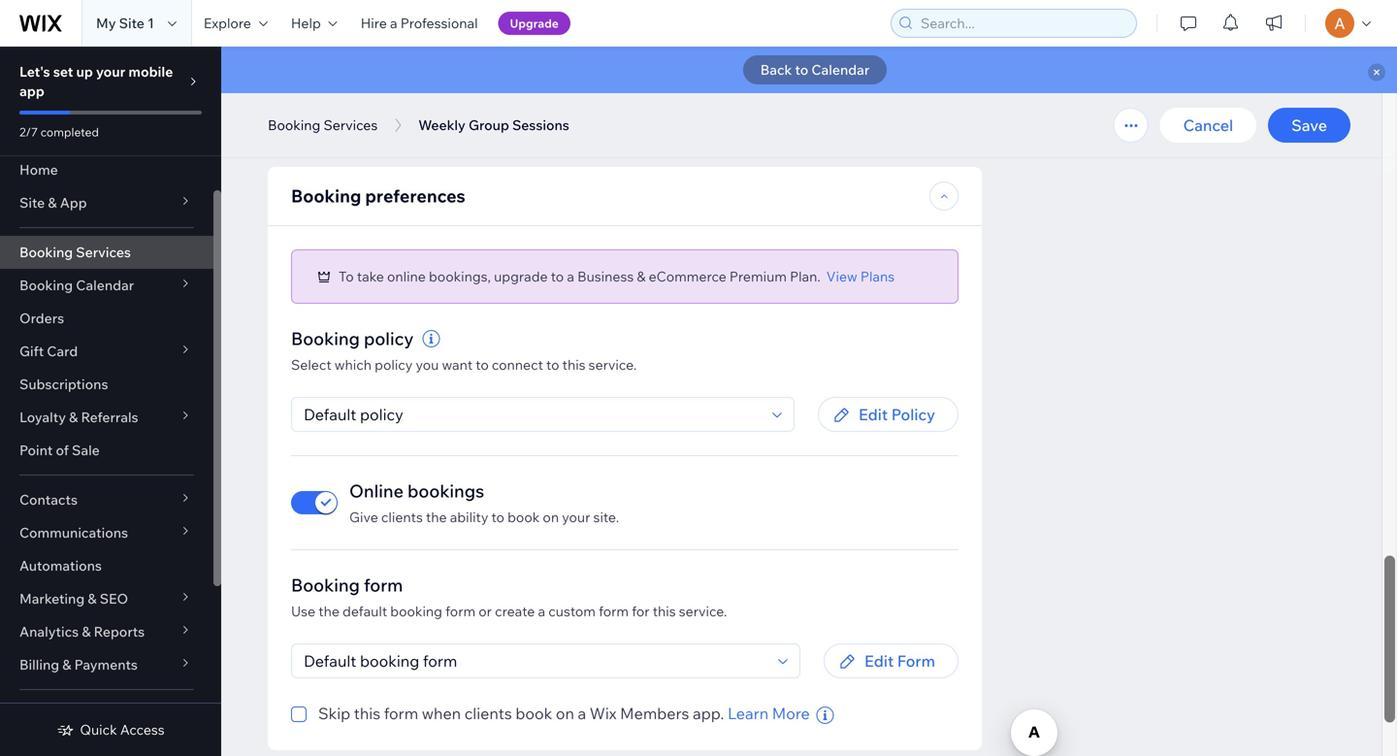 Task type: describe. For each thing, give the bounding box(es) containing it.
hire
[[361, 15, 387, 32]]

custom
[[549, 603, 596, 620]]

weekly
[[419, 116, 466, 133]]

want
[[442, 356, 473, 373]]

booking services link
[[0, 236, 214, 269]]

your inside let's set up your mobile app
[[96, 63, 125, 80]]

or
[[479, 603, 492, 620]]

& right business
[[637, 268, 646, 285]]

connect
[[492, 356, 544, 373]]

form
[[898, 651, 936, 671]]

billing
[[19, 656, 59, 673]]

marketing & seo
[[19, 590, 128, 607]]

1 vertical spatial on
[[556, 704, 575, 723]]

plan.
[[790, 268, 821, 285]]

bookings
[[408, 480, 485, 502]]

to
[[339, 268, 354, 285]]

explore
[[204, 15, 251, 32]]

back to calendar button
[[743, 55, 888, 84]]

booking calendar
[[19, 277, 134, 294]]

plans
[[861, 268, 895, 285]]

create
[[495, 603, 535, 620]]

marketing
[[19, 590, 85, 607]]

you
[[416, 356, 439, 373]]

weekly group sessions
[[419, 116, 570, 133]]

upgrade
[[494, 268, 548, 285]]

the inside online bookings give clients the ability to book on your site.
[[426, 509, 447, 526]]

save
[[1292, 116, 1328, 135]]

booking inside booking form use the default booking form or create a custom form for this service.
[[291, 574, 360, 596]]

a inside booking form use the default booking form or create a custom form for this service.
[[538, 603, 546, 620]]

back to calendar alert
[[221, 47, 1398, 93]]

automations link
[[0, 549, 214, 582]]

upgrade
[[510, 16, 559, 31]]

images add a cover image and photo gallery.
[[291, 80, 557, 124]]

to right want
[[476, 356, 489, 373]]

& for payments
[[62, 656, 71, 673]]

give
[[349, 509, 378, 526]]

1 horizontal spatial clients
[[465, 704, 512, 723]]

hire a professional link
[[349, 0, 490, 47]]

completed
[[41, 125, 99, 139]]

communications
[[19, 524, 128, 541]]

the inside booking form use the default booking form or create a custom form for this service.
[[319, 603, 340, 620]]

edit form button
[[824, 644, 959, 679]]

booking inside dropdown button
[[19, 277, 73, 294]]

a left business
[[567, 268, 575, 285]]

booking up "booking calendar"
[[19, 244, 73, 261]]

this inside booking form use the default booking form or create a custom form for this service.
[[653, 603, 676, 620]]

home link
[[0, 153, 214, 186]]

services for booking services link at the left top of the page
[[76, 244, 131, 261]]

seo
[[100, 590, 128, 607]]

professional
[[401, 15, 478, 32]]

and
[[429, 105, 456, 124]]

booking
[[391, 603, 443, 620]]

analytics & reports button
[[0, 615, 214, 648]]

help
[[291, 15, 321, 32]]

form left when
[[384, 704, 419, 723]]

card
[[47, 343, 78, 360]]

preferences
[[365, 185, 466, 207]]

mobile
[[129, 63, 173, 80]]

quick access button
[[57, 721, 165, 739]]

skip this form when clients book on a wix members app. learn more
[[318, 704, 810, 723]]

0 horizontal spatial service.
[[589, 356, 637, 373]]

1
[[148, 15, 154, 32]]

cover
[[337, 105, 377, 124]]

0 vertical spatial policy
[[364, 328, 414, 350]]

edit for edit policy
[[859, 405, 888, 424]]

booking services button
[[258, 111, 388, 140]]

edit for edit form
[[865, 651, 894, 671]]

to take online bookings, upgrade to a business & ecommerce premium plan. view plans
[[339, 268, 895, 285]]

gift card button
[[0, 335, 214, 368]]

select which policy you want to connect to this service.
[[291, 356, 637, 373]]

business
[[578, 268, 634, 285]]

book inside online bookings give clients the ability to book on your site.
[[508, 509, 540, 526]]

contacts
[[19, 491, 78, 508]]

calendar inside booking calendar dropdown button
[[76, 277, 134, 294]]

which
[[335, 356, 372, 373]]

loyalty & referrals
[[19, 409, 138, 426]]

contacts button
[[0, 483, 214, 516]]

group
[[469, 116, 509, 133]]

booking services for booking services link at the left top of the page
[[19, 244, 131, 261]]

default
[[343, 603, 387, 620]]

1 vertical spatial policy
[[375, 356, 413, 373]]

let's
[[19, 63, 50, 80]]

& for referrals
[[69, 409, 78, 426]]

referrals
[[81, 409, 138, 426]]

orders
[[19, 310, 64, 327]]

let's set up your mobile app
[[19, 63, 173, 100]]

point
[[19, 442, 53, 459]]

hire a professional
[[361, 15, 478, 32]]

photo
[[459, 105, 502, 124]]

site.
[[594, 509, 619, 526]]

a inside hire a professional link
[[390, 15, 398, 32]]

gallery.
[[506, 105, 557, 124]]

point of sale link
[[0, 434, 214, 467]]

add
[[291, 105, 321, 124]]

quick
[[80, 721, 117, 738]]

take
[[357, 268, 384, 285]]

1 vertical spatial book
[[516, 704, 553, 723]]

a left wix on the left bottom of the page
[[578, 704, 587, 723]]

edit form
[[865, 651, 936, 671]]

edit policy
[[859, 405, 936, 424]]

view
[[827, 268, 858, 285]]



Task type: locate. For each thing, give the bounding box(es) containing it.
your right up
[[96, 63, 125, 80]]

app
[[60, 194, 87, 211]]

none checkbox containing skip this form when clients book on a wix members app.
[[291, 702, 837, 727]]

& for app
[[48, 194, 57, 211]]

1 horizontal spatial site
[[119, 15, 145, 32]]

on left wix on the left bottom of the page
[[556, 704, 575, 723]]

&
[[48, 194, 57, 211], [637, 268, 646, 285], [69, 409, 78, 426], [88, 590, 97, 607], [82, 623, 91, 640], [62, 656, 71, 673]]

members
[[620, 704, 690, 723]]

0 horizontal spatial the
[[319, 603, 340, 620]]

& for reports
[[82, 623, 91, 640]]

the down "bookings"
[[426, 509, 447, 526]]

form left for
[[599, 603, 629, 620]]

this right skip
[[354, 704, 381, 723]]

0 horizontal spatial your
[[96, 63, 125, 80]]

clients right when
[[465, 704, 512, 723]]

None checkbox
[[291, 702, 837, 727]]

to
[[796, 61, 809, 78], [551, 268, 564, 285], [476, 356, 489, 373], [547, 356, 560, 373], [492, 509, 505, 526]]

to right upgrade
[[551, 268, 564, 285]]

booking calendar button
[[0, 269, 214, 302]]

0 vertical spatial site
[[119, 15, 145, 32]]

& inside popup button
[[82, 623, 91, 640]]

1 horizontal spatial this
[[563, 356, 586, 373]]

loyalty & referrals button
[[0, 401, 214, 434]]

0 horizontal spatial booking services
[[19, 244, 131, 261]]

0 vertical spatial clients
[[381, 509, 423, 526]]

edit left the policy
[[859, 405, 888, 424]]

& right the loyalty
[[69, 409, 78, 426]]

& left reports
[[82, 623, 91, 640]]

1 horizontal spatial calendar
[[812, 61, 870, 78]]

booking up orders
[[19, 277, 73, 294]]

0 vertical spatial services
[[324, 116, 378, 133]]

0 vertical spatial on
[[543, 509, 559, 526]]

your left site.
[[562, 509, 591, 526]]

a right hire
[[390, 15, 398, 32]]

to right connect
[[547, 356, 560, 373]]

weekly group sessions button
[[409, 111, 579, 140]]

book
[[508, 509, 540, 526], [516, 704, 553, 723]]

booking
[[268, 116, 321, 133], [291, 185, 361, 207], [19, 244, 73, 261], [19, 277, 73, 294], [291, 328, 360, 350], [291, 574, 360, 596]]

calendar down booking services link at the left top of the page
[[76, 277, 134, 294]]

services up booking calendar dropdown button
[[76, 244, 131, 261]]

sidebar element
[[0, 47, 221, 756]]

to right ability
[[492, 509, 505, 526]]

site
[[119, 15, 145, 32], [19, 194, 45, 211]]

help button
[[279, 0, 349, 47]]

marketing & seo button
[[0, 582, 214, 615]]

calendar inside back to calendar button
[[812, 61, 870, 78]]

your
[[96, 63, 125, 80], [562, 509, 591, 526]]

reports
[[94, 623, 145, 640]]

services down images
[[324, 116, 378, 133]]

0 horizontal spatial site
[[19, 194, 45, 211]]

to right back
[[796, 61, 809, 78]]

quick access
[[80, 721, 165, 738]]

2 horizontal spatial this
[[653, 603, 676, 620]]

more
[[772, 704, 810, 723]]

booking services up "booking calendar"
[[19, 244, 131, 261]]

service. inside booking form use the default booking form or create a custom form for this service.
[[679, 603, 727, 620]]

service.
[[589, 356, 637, 373], [679, 603, 727, 620]]

1 vertical spatial service.
[[679, 603, 727, 620]]

0 vertical spatial the
[[426, 509, 447, 526]]

loyalty
[[19, 409, 66, 426]]

0 vertical spatial service.
[[589, 356, 637, 373]]

back
[[761, 61, 793, 78]]

& left app
[[48, 194, 57, 211]]

booking services
[[268, 116, 378, 133], [19, 244, 131, 261]]

1 horizontal spatial services
[[324, 116, 378, 133]]

booking services down images
[[268, 116, 378, 133]]

edit policy button
[[818, 397, 959, 432]]

my
[[96, 15, 116, 32]]

sessions
[[513, 116, 570, 133]]

edit
[[859, 405, 888, 424], [865, 651, 894, 671]]

1 vertical spatial clients
[[465, 704, 512, 723]]

to inside back to calendar button
[[796, 61, 809, 78]]

0 vertical spatial your
[[96, 63, 125, 80]]

image
[[380, 105, 425, 124]]

1 vertical spatial site
[[19, 194, 45, 211]]

billing & payments
[[19, 656, 138, 673]]

1 vertical spatial edit
[[865, 651, 894, 671]]

clients down 'online'
[[381, 509, 423, 526]]

& left seo
[[88, 590, 97, 607]]

sale
[[72, 442, 100, 459]]

booking services inside 'button'
[[268, 116, 378, 133]]

service. down to take online bookings, upgrade to a business & ecommerce premium plan. view plans
[[589, 356, 637, 373]]

wix
[[590, 704, 617, 723]]

clients inside online bookings give clients the ability to book on your site.
[[381, 509, 423, 526]]

booking policy
[[291, 328, 414, 350]]

booking preferences
[[291, 185, 466, 207]]

back to calendar
[[761, 61, 870, 78]]

set
[[53, 63, 73, 80]]

1 horizontal spatial your
[[562, 509, 591, 526]]

& right billing
[[62, 656, 71, 673]]

when
[[422, 704, 461, 723]]

a
[[390, 15, 398, 32], [325, 105, 333, 124], [567, 268, 575, 285], [538, 603, 546, 620], [578, 704, 587, 723]]

the right use
[[319, 603, 340, 620]]

booking form use the default booking form or create a custom form for this service.
[[291, 574, 727, 620]]

booking down "booking services" 'button'
[[291, 185, 361, 207]]

communications button
[[0, 516, 214, 549]]

0 horizontal spatial clients
[[381, 509, 423, 526]]

services
[[324, 116, 378, 133], [76, 244, 131, 261]]

booking down images
[[268, 116, 321, 133]]

cancel button
[[1161, 108, 1257, 143]]

0 vertical spatial book
[[508, 509, 540, 526]]

1 horizontal spatial booking services
[[268, 116, 378, 133]]

services inside sidebar element
[[76, 244, 131, 261]]

& for seo
[[88, 590, 97, 607]]

on
[[543, 509, 559, 526], [556, 704, 575, 723]]

site down home
[[19, 194, 45, 211]]

payments
[[74, 656, 138, 673]]

subscriptions link
[[0, 368, 214, 401]]

ecommerce
[[649, 268, 727, 285]]

2 vertical spatial this
[[354, 704, 381, 723]]

1 horizontal spatial service.
[[679, 603, 727, 620]]

site inside popup button
[[19, 194, 45, 211]]

to inside online bookings give clients the ability to book on your site.
[[492, 509, 505, 526]]

use
[[291, 603, 316, 620]]

skip
[[318, 704, 351, 723]]

online bookings give clients the ability to book on your site.
[[349, 480, 619, 526]]

view plans button
[[827, 268, 895, 285]]

policy left you
[[375, 356, 413, 373]]

policy
[[364, 328, 414, 350], [375, 356, 413, 373]]

booking services for "booking services" 'button'
[[268, 116, 378, 133]]

my site 1
[[96, 15, 154, 32]]

the
[[426, 509, 447, 526], [319, 603, 340, 620]]

on inside online bookings give clients the ability to book on your site.
[[543, 509, 559, 526]]

form left "or"
[[446, 603, 476, 620]]

booking up select
[[291, 328, 360, 350]]

services inside 'button'
[[324, 116, 378, 133]]

0 vertical spatial booking services
[[268, 116, 378, 133]]

clients
[[381, 509, 423, 526], [465, 704, 512, 723]]

this right for
[[653, 603, 676, 620]]

1 vertical spatial the
[[319, 603, 340, 620]]

1 horizontal spatial the
[[426, 509, 447, 526]]

1 vertical spatial your
[[562, 509, 591, 526]]

upgrade button
[[499, 12, 571, 35]]

site left '1'
[[119, 15, 145, 32]]

images
[[291, 80, 352, 102]]

billing & payments button
[[0, 648, 214, 681]]

booking inside 'button'
[[268, 116, 321, 133]]

policy up which
[[364, 328, 414, 350]]

book left wix on the left bottom of the page
[[516, 704, 553, 723]]

analytics
[[19, 623, 79, 640]]

book right ability
[[508, 509, 540, 526]]

automations
[[19, 557, 102, 574]]

learn more link
[[728, 702, 810, 725]]

form up default
[[364, 574, 403, 596]]

0 vertical spatial this
[[563, 356, 586, 373]]

this right connect
[[563, 356, 586, 373]]

1 vertical spatial booking services
[[19, 244, 131, 261]]

0 horizontal spatial this
[[354, 704, 381, 723]]

analytics & reports
[[19, 623, 145, 640]]

edit left form
[[865, 651, 894, 671]]

on left site.
[[543, 509, 559, 526]]

0 vertical spatial calendar
[[812, 61, 870, 78]]

a right add at the top of page
[[325, 105, 333, 124]]

0 horizontal spatial calendar
[[76, 277, 134, 294]]

services for "booking services" 'button'
[[324, 116, 378, 133]]

save button
[[1269, 108, 1351, 143]]

gift card
[[19, 343, 78, 360]]

point of sale
[[19, 442, 100, 459]]

select
[[291, 356, 332, 373]]

booking up use
[[291, 574, 360, 596]]

1 vertical spatial calendar
[[76, 277, 134, 294]]

Search... field
[[915, 10, 1131, 37]]

policy
[[892, 405, 936, 424]]

0 horizontal spatial services
[[76, 244, 131, 261]]

orders link
[[0, 302, 214, 335]]

1 vertical spatial services
[[76, 244, 131, 261]]

calendar right back
[[812, 61, 870, 78]]

form
[[364, 574, 403, 596], [446, 603, 476, 620], [599, 603, 629, 620], [384, 704, 419, 723]]

a right create
[[538, 603, 546, 620]]

your inside online bookings give clients the ability to book on your site.
[[562, 509, 591, 526]]

0 vertical spatial edit
[[859, 405, 888, 424]]

access
[[120, 721, 165, 738]]

a inside images add a cover image and photo gallery.
[[325, 105, 333, 124]]

site & app button
[[0, 186, 214, 219]]

service. right for
[[679, 603, 727, 620]]

None field
[[298, 398, 767, 431], [298, 645, 773, 678], [298, 398, 767, 431], [298, 645, 773, 678]]

learn
[[728, 704, 769, 723]]

1 vertical spatial this
[[653, 603, 676, 620]]

booking services inside sidebar element
[[19, 244, 131, 261]]



Task type: vqa. For each thing, say whether or not it's contained in the screenshot.
Search For Tools, Apps, Help & More... FIELD
no



